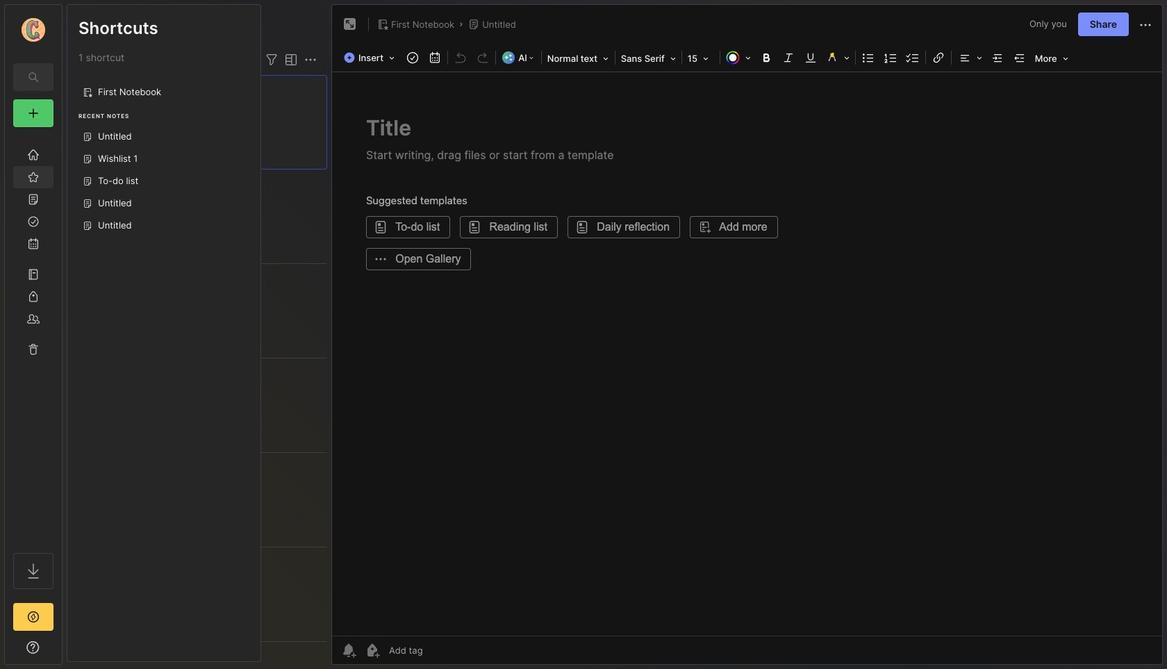 Task type: describe. For each thing, give the bounding box(es) containing it.
edit search image
[[25, 69, 42, 86]]

font size image
[[684, 49, 719, 67]]

insert link image
[[929, 48, 949, 67]]

font color image
[[722, 48, 755, 67]]

task image
[[403, 48, 423, 67]]

account image
[[22, 18, 45, 42]]

bulleted list image
[[859, 48, 879, 67]]

checklist image
[[904, 48, 923, 67]]

calendar event image
[[426, 48, 445, 67]]

expand note image
[[342, 16, 359, 33]]

tree inside main 'element'
[[5, 136, 62, 541]]

heading level image
[[543, 49, 614, 67]]

outdent image
[[1011, 48, 1030, 67]]

Note Editor text field
[[332, 72, 1163, 636]]

more image
[[1031, 49, 1073, 67]]

highlight image
[[822, 48, 854, 67]]

numbered list image
[[881, 48, 901, 67]]

add a reminder image
[[341, 642, 357, 659]]

indent image
[[988, 48, 1008, 67]]



Task type: vqa. For each thing, say whether or not it's contained in the screenshot.
Alignment image
yes



Task type: locate. For each thing, give the bounding box(es) containing it.
italic image
[[779, 48, 799, 67]]

WHAT'S NEW field
[[5, 637, 62, 659]]

tree
[[5, 136, 62, 541]]

underline image
[[801, 48, 821, 67]]

add tag image
[[364, 642, 381, 659]]

bold image
[[757, 48, 776, 67]]

Account field
[[5, 16, 62, 44]]

main element
[[0, 0, 67, 669]]

note window element
[[332, 4, 1164, 665]]

click to expand image
[[61, 644, 71, 660]]

home image
[[26, 148, 40, 162]]

alignment image
[[954, 48, 987, 67]]

font family image
[[617, 49, 680, 67]]

upgrade image
[[25, 609, 42, 626]]

insert image
[[341, 49, 402, 67]]



